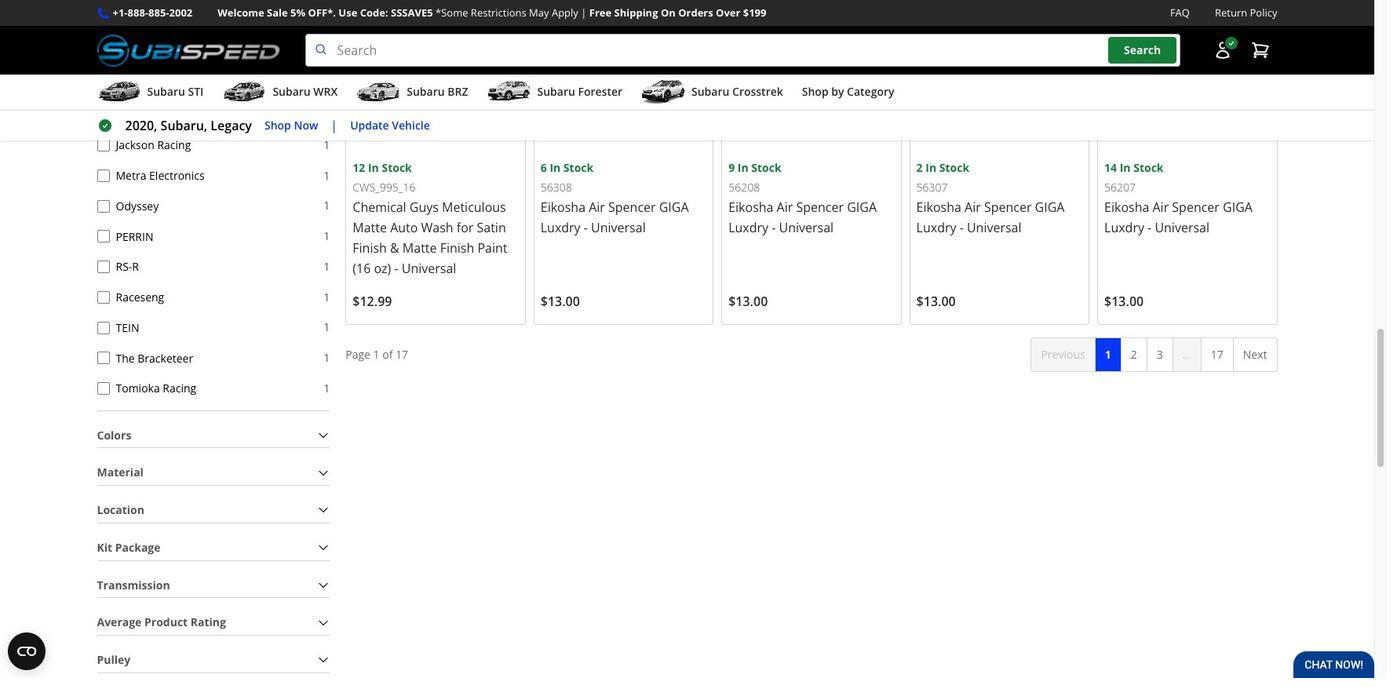 Task type: vqa. For each thing, say whether or not it's contained in the screenshot.


Task type: locate. For each thing, give the bounding box(es) containing it.
finish down for
[[440, 239, 474, 256]]

luxdry inside 6 in stock 56308 eikosha air spencer giga luxdry - universal
[[541, 219, 581, 236]]

luxdry for 2 in stock 56307 eikosha air spencer giga luxdry - universal
[[917, 219, 957, 236]]

1 luxdry from the left
[[541, 219, 581, 236]]

...
[[1183, 347, 1191, 362]]

luxdry for 6 in stock 56308 eikosha air spencer giga luxdry - universal
[[541, 219, 581, 236]]

over
[[716, 5, 741, 20]]

4 $13.00 from the left
[[1105, 293, 1144, 310]]

subaru crosstrek
[[692, 84, 783, 99]]

in for 9 in stock 56208 eikosha air spencer giga luxdry - universal
[[738, 160, 749, 175]]

air inside '14 in stock 56207 eikosha air spencer giga luxdry - universal'
[[1153, 198, 1169, 216]]

1 spencer from the left
[[608, 198, 656, 216]]

by
[[831, 84, 844, 99]]

spencer inside the 9 in stock 56208 eikosha air spencer giga luxdry - universal
[[796, 198, 844, 216]]

spencer
[[608, 198, 656, 216], [796, 198, 844, 216], [984, 198, 1032, 216], [1172, 198, 1220, 216]]

12 in stock cws_995_16 chemical guys meticulous matte auto wash for satin finish & matte finish paint (16 oz) - universal
[[353, 160, 508, 277]]

2 giga from the left
[[847, 198, 877, 216]]

stock up cws_995_16
[[382, 160, 412, 175]]

eikosha inside the 9 in stock 56208 eikosha air spencer giga luxdry - universal
[[729, 198, 774, 216]]

TEIN button
[[97, 322, 110, 334]]

1 finish from the left
[[353, 239, 387, 256]]

universal for 6 in stock 56308 eikosha air spencer giga luxdry - universal
[[591, 219, 646, 236]]

speedfactory
[[146, 46, 216, 61]]

eikosha inside '14 in stock 56207 eikosha air spencer giga luxdry - universal'
[[1105, 198, 1150, 216]]

0 horizontal spatial 2
[[917, 160, 923, 175]]

2 in stock 56307 eikosha air spencer giga luxdry - universal
[[917, 160, 1065, 236]]

12
[[353, 160, 365, 175]]

in right the 12 at the left
[[368, 160, 379, 175]]

stock inside 12 in stock cws_995_16 chemical guys meticulous matte auto wash for satin finish & matte finish paint (16 oz) - universal
[[382, 160, 412, 175]]

matte down the chemical on the left
[[353, 219, 387, 236]]

subaru up the station
[[147, 84, 185, 99]]

in for 12 in stock cws_995_16 chemical guys meticulous matte auto wash for satin finish & matte finish paint (16 oz) - universal
[[368, 160, 379, 175]]

4 subaru from the left
[[537, 84, 575, 99]]

4 eikosha air spencer giga luxdry - universal image from the left
[[1105, 0, 1271, 159]]

paint
[[478, 239, 508, 256]]

eikosha air spencer giga luxdry - universal image for 2 in stock 56307 eikosha air spencer giga luxdry - universal
[[917, 0, 1083, 159]]

1 vertical spatial |
[[331, 117, 338, 134]]

eikosha down 56308
[[541, 198, 586, 216]]

3 stock from the left
[[751, 160, 782, 175]]

rating
[[191, 615, 226, 630]]

stock inside '14 in stock 56207 eikosha air spencer giga luxdry - universal'
[[1134, 160, 1164, 175]]

in inside 2 in stock 56307 eikosha air spencer giga luxdry - universal
[[926, 160, 937, 175]]

shop now
[[264, 118, 318, 132]]

1 in from the left
[[368, 160, 379, 175]]

luxdry inside 2 in stock 56307 eikosha air spencer giga luxdry - universal
[[917, 219, 957, 236]]

2 eikosha air spencer giga luxdry - universal image from the left
[[729, 0, 895, 159]]

stock up 56208
[[751, 160, 782, 175]]

air
[[589, 198, 605, 216], [777, 198, 793, 216], [965, 198, 981, 216], [1153, 198, 1169, 216]]

eikosha down 56307 on the right top of page
[[917, 198, 962, 216]]

2 for 2 in stock 56307 eikosha air spencer giga luxdry - universal
[[917, 160, 923, 175]]

0 horizontal spatial 17
[[396, 347, 408, 362]]

air for 14 in stock 56207 eikosha air spencer giga luxdry - universal
[[1153, 198, 1169, 216]]

open widget image
[[8, 633, 46, 670]]

eikosha inside 2 in stock 56307 eikosha air spencer giga luxdry - universal
[[917, 198, 962, 216]]

subaru wrx
[[273, 84, 338, 99]]

5 in from the left
[[1120, 160, 1131, 175]]

1 for raceseng
[[324, 289, 330, 304]]

guys
[[410, 198, 439, 216]]

eikosha inside 6 in stock 56308 eikosha air spencer giga luxdry - universal
[[541, 198, 586, 216]]

crosstrek
[[732, 84, 783, 99]]

luxdry inside the 9 in stock 56208 eikosha air spencer giga luxdry - universal
[[729, 219, 769, 236]]

17 right of
[[396, 347, 408, 362]]

subaru left brz
[[407, 84, 445, 99]]

return policy link
[[1215, 5, 1278, 21]]

1 air from the left
[[589, 198, 605, 216]]

subaru up shop now
[[273, 84, 311, 99]]

air for 9 in stock 56208 eikosha air spencer giga luxdry - universal
[[777, 198, 793, 216]]

4 stock from the left
[[939, 160, 970, 175]]

spencer inside 6 in stock 56308 eikosha air spencer giga luxdry - universal
[[608, 198, 656, 216]]

on
[[661, 5, 676, 20]]

1 stock from the left
[[382, 160, 412, 175]]

Tomioka Racing button
[[97, 382, 110, 395]]

spencer for 9 in stock 56208 eikosha air spencer giga luxdry - universal
[[796, 198, 844, 216]]

- for 2 in stock 56307 eikosha air spencer giga luxdry - universal
[[960, 219, 964, 236]]

0 vertical spatial |
[[581, 5, 587, 20]]

1 for the bracketeer
[[324, 350, 330, 365]]

3 eikosha from the left
[[917, 198, 962, 216]]

subaru left 'crosstrek'
[[692, 84, 730, 99]]

3 $13.00 from the left
[[917, 293, 956, 310]]

- inside 2 in stock 56307 eikosha air spencer giga luxdry - universal
[[960, 219, 964, 236]]

in inside 6 in stock 56308 eikosha air spencer giga luxdry - universal
[[550, 160, 561, 175]]

in right 9
[[738, 160, 749, 175]]

5 subaru from the left
[[692, 84, 730, 99]]

shop for shop by category
[[802, 84, 829, 99]]

2 17 from the left
[[1211, 347, 1224, 362]]

giga inside 6 in stock 56308 eikosha air spencer giga luxdry - universal
[[659, 198, 689, 216]]

in inside '14 in stock 56207 eikosha air spencer giga luxdry - universal'
[[1120, 160, 1131, 175]]

4 giga from the left
[[1223, 198, 1253, 216]]

in up 56307 on the right top of page
[[926, 160, 937, 175]]

1 subaru from the left
[[147, 84, 185, 99]]

2 up 56307 on the right top of page
[[917, 160, 923, 175]]

1 for grimmspeed
[[324, 76, 330, 91]]

3 giga from the left
[[1035, 198, 1065, 216]]

giga for 6 in stock 56308 eikosha air spencer giga luxdry - universal
[[659, 198, 689, 216]]

page 1 of 17
[[346, 347, 408, 362]]

policy
[[1250, 5, 1278, 20]]

ellipses image
[[1173, 337, 1202, 372]]

satin
[[477, 219, 506, 236]]

- inside '14 in stock 56207 eikosha air spencer giga luxdry - universal'
[[1148, 219, 1152, 236]]

4 spencer from the left
[[1172, 198, 1220, 216]]

stock for 14 in stock 56207 eikosha air spencer giga luxdry - universal
[[1134, 160, 1164, 175]]

3 luxdry from the left
[[917, 219, 957, 236]]

0 vertical spatial shop
[[802, 84, 829, 99]]

stock inside 6 in stock 56308 eikosha air spencer giga luxdry - universal
[[564, 160, 594, 175]]

racing down bracketeer
[[163, 381, 196, 396]]

transmission
[[97, 577, 170, 592]]

luxdry down 56208
[[729, 219, 769, 236]]

escort
[[116, 16, 156, 31]]

4 in from the left
[[926, 160, 937, 175]]

universal
[[591, 219, 646, 236], [779, 219, 834, 236], [967, 219, 1022, 236], [1155, 219, 1210, 236], [402, 260, 456, 277]]

2 eikosha from the left
[[729, 198, 774, 216]]

2 subaru from the left
[[273, 84, 311, 99]]

pulley
[[97, 652, 131, 667]]

-
[[584, 219, 588, 236], [772, 219, 776, 236], [960, 219, 964, 236], [1148, 219, 1152, 236], [394, 260, 398, 277]]

universal inside 2 in stock 56307 eikosha air spencer giga luxdry - universal
[[967, 219, 1022, 236]]

stock for 9 in stock 56208 eikosha air spencer giga luxdry - universal
[[751, 160, 782, 175]]

universal inside 12 in stock cws_995_16 chemical guys meticulous matte auto wash for satin finish & matte finish paint (16 oz) - universal
[[402, 260, 456, 277]]

giga inside '14 in stock 56207 eikosha air spencer giga luxdry - universal'
[[1223, 198, 1253, 216]]

stock up 56307 on the right top of page
[[939, 160, 970, 175]]

*some
[[436, 5, 468, 20]]

finish up the (16 in the top of the page
[[353, 239, 387, 256]]

brz
[[448, 84, 468, 99]]

page
[[346, 347, 370, 362]]

universal for 14 in stock 56207 eikosha air spencer giga luxdry - universal
[[1155, 219, 1210, 236]]

sti
[[188, 84, 204, 99]]

a subaru brz thumbnail image image
[[357, 80, 401, 104]]

1 17 from the left
[[396, 347, 408, 362]]

in
[[368, 160, 379, 175], [550, 160, 561, 175], [738, 160, 749, 175], [926, 160, 937, 175], [1120, 160, 1131, 175]]

of
[[382, 347, 393, 362]]

luxdry inside '14 in stock 56207 eikosha air spencer giga luxdry - universal'
[[1105, 219, 1144, 236]]

2 air from the left
[[777, 198, 793, 216]]

3 subaru from the left
[[407, 84, 445, 99]]

raceseng
[[116, 290, 164, 305]]

1 vertical spatial matte
[[403, 239, 437, 256]]

in right 6
[[550, 160, 561, 175]]

2 left 3 on the bottom right of the page
[[1131, 347, 1137, 362]]

shop
[[802, 84, 829, 99], [264, 118, 291, 132]]

1 for rs-r
[[324, 259, 330, 274]]

apply
[[552, 5, 578, 20]]

$13.00
[[541, 293, 580, 310], [729, 293, 768, 310], [917, 293, 956, 310], [1105, 293, 1144, 310]]

subaru inside dropdown button
[[273, 84, 311, 99]]

in right 14
[[1120, 160, 1131, 175]]

eikosha for 9 in stock 56208 eikosha air spencer giga luxdry - universal
[[729, 198, 774, 216]]

Metra Electronics button
[[97, 169, 110, 182]]

subaru for subaru sti
[[147, 84, 185, 99]]

odyssey
[[116, 199, 159, 213]]

kit package button
[[97, 536, 330, 560]]

0 horizontal spatial |
[[331, 117, 338, 134]]

matte right the &
[[403, 239, 437, 256]]

17
[[396, 347, 408, 362], [1211, 347, 1224, 362]]

now
[[294, 118, 318, 132]]

1 horizontal spatial 17
[[1211, 347, 1224, 362]]

2 spencer from the left
[[796, 198, 844, 216]]

3 eikosha air spencer giga luxdry - universal image from the left
[[917, 0, 1083, 159]]

shop left now
[[264, 118, 291, 132]]

eikosha for 2 in stock 56307 eikosha air spencer giga luxdry - universal
[[917, 198, 962, 216]]

1 for escort
[[324, 16, 330, 30]]

air inside 2 in stock 56307 eikosha air spencer giga luxdry - universal
[[965, 198, 981, 216]]

&
[[390, 239, 399, 256]]

5 stock from the left
[[1134, 160, 1164, 175]]

- inside 12 in stock cws_995_16 chemical guys meticulous matte auto wash for satin finish & matte finish paint (16 oz) - universal
[[394, 260, 398, 277]]

wash
[[421, 219, 453, 236]]

sssave5
[[391, 5, 433, 20]]

1 $13.00 from the left
[[541, 293, 580, 310]]

1 giga from the left
[[659, 198, 689, 216]]

1 horizontal spatial 2
[[1131, 347, 1137, 362]]

eikosha air spencer giga luxdry - universal image
[[541, 0, 707, 159], [729, 0, 895, 159], [917, 0, 1083, 159], [1105, 0, 1271, 159]]

0 vertical spatial racing
[[157, 138, 191, 153]]

stock for 12 in stock cws_995_16 chemical guys meticulous matte auto wash for satin finish & matte finish paint (16 oz) - universal
[[382, 160, 412, 175]]

update
[[350, 118, 389, 132]]

universal inside 6 in stock 56308 eikosha air spencer giga luxdry - universal
[[591, 219, 646, 236]]

2002
[[169, 5, 193, 20]]

3 spencer from the left
[[984, 198, 1032, 216]]

1 eikosha air spencer giga luxdry - universal image from the left
[[541, 0, 707, 159]]

- inside the 9 in stock 56208 eikosha air spencer giga luxdry - universal
[[772, 219, 776, 236]]

6 in stock 56308 eikosha air spencer giga luxdry - universal
[[541, 160, 689, 236]]

luxdry for 9 in stock 56208 eikosha air spencer giga luxdry - universal
[[729, 219, 769, 236]]

| left free
[[581, 5, 587, 20]]

update vehicle
[[350, 118, 430, 132]]

subaru left forester
[[537, 84, 575, 99]]

- for 6 in stock 56308 eikosha air spencer giga luxdry - universal
[[584, 219, 588, 236]]

subaru brz
[[407, 84, 468, 99]]

eikosha
[[541, 198, 586, 216], [729, 198, 774, 216], [917, 198, 962, 216], [1105, 198, 1150, 216]]

- inside 6 in stock 56308 eikosha air spencer giga luxdry - universal
[[584, 219, 588, 236]]

search input field
[[305, 34, 1180, 67]]

racing for jackson racing
[[157, 138, 191, 153]]

stock up 56308
[[564, 160, 594, 175]]

2 $13.00 from the left
[[729, 293, 768, 310]]

kit package
[[97, 540, 161, 555]]

1 vertical spatial racing
[[163, 381, 196, 396]]

Odyssey button
[[97, 200, 110, 212]]

1 horizontal spatial finish
[[440, 239, 474, 256]]

1 horizontal spatial shop
[[802, 84, 829, 99]]

cws_995_16
[[353, 180, 416, 195]]

86
[[131, 46, 144, 61]]

kit
[[97, 540, 112, 555]]

2 stock from the left
[[564, 160, 594, 175]]

subaru for subaru wrx
[[273, 84, 311, 99]]

ft-
[[116, 46, 131, 61]]

giga for 9 in stock 56208 eikosha air spencer giga luxdry - universal
[[847, 198, 877, 216]]

luxdry down 56308
[[541, 219, 581, 236]]

free
[[589, 5, 612, 20]]

universal inside '14 in stock 56207 eikosha air spencer giga luxdry - universal'
[[1155, 219, 1210, 236]]

spencer for 2 in stock 56307 eikosha air spencer giga luxdry - universal
[[984, 198, 1032, 216]]

subaru sti button
[[97, 78, 204, 109]]

$13.00 for 2 in stock 56307 eikosha air spencer giga luxdry - universal
[[917, 293, 956, 310]]

1 eikosha from the left
[[541, 198, 586, 216]]

luxdry down 56207
[[1105, 219, 1144, 236]]

| right now
[[331, 117, 338, 134]]

17 right ...
[[1211, 347, 1224, 362]]

0 vertical spatial 2
[[917, 160, 923, 175]]

eikosha down 56207
[[1105, 198, 1150, 216]]

2 inside button
[[1131, 347, 1137, 362]]

2 inside 2 in stock 56307 eikosha air spencer giga luxdry - universal
[[917, 160, 923, 175]]

eikosha down 56208
[[729, 198, 774, 216]]

forester
[[578, 84, 623, 99]]

in inside 12 in stock cws_995_16 chemical guys meticulous matte auto wash for satin finish & matte finish paint (16 oz) - universal
[[368, 160, 379, 175]]

0 vertical spatial matte
[[353, 219, 387, 236]]

1 vertical spatial 2
[[1131, 347, 1137, 362]]

giga inside 2 in stock 56307 eikosha air spencer giga luxdry - universal
[[1035, 198, 1065, 216]]

tomioka racing
[[116, 381, 196, 396]]

use
[[339, 5, 357, 20]]

stock up 56207
[[1134, 160, 1164, 175]]

giga inside the 9 in stock 56208 eikosha air spencer giga luxdry - universal
[[847, 198, 877, 216]]

racing
[[157, 138, 191, 153], [163, 381, 196, 396]]

subaru,
[[161, 117, 207, 134]]

2 button
[[1121, 337, 1147, 372]]

jdm station
[[116, 107, 176, 122]]

location button
[[97, 498, 330, 523]]

0 horizontal spatial shop
[[264, 118, 291, 132]]

faq
[[1170, 5, 1190, 20]]

4 air from the left
[[1153, 198, 1169, 216]]

universal inside the 9 in stock 56208 eikosha air spencer giga luxdry - universal
[[779, 219, 834, 236]]

universal for 9 in stock 56208 eikosha air spencer giga luxdry - universal
[[779, 219, 834, 236]]

(16
[[353, 260, 371, 277]]

3 in from the left
[[738, 160, 749, 175]]

subaru crosstrek button
[[641, 78, 783, 109]]

1 vertical spatial shop
[[264, 118, 291, 132]]

racing down subaru,
[[157, 138, 191, 153]]

2 in from the left
[[550, 160, 561, 175]]

shop inside dropdown button
[[802, 84, 829, 99]]

in for 2 in stock 56307 eikosha air spencer giga luxdry - universal
[[926, 160, 937, 175]]

eikosha for 14 in stock 56207 eikosha air spencer giga luxdry - universal
[[1105, 198, 1150, 216]]

4 eikosha from the left
[[1105, 198, 1150, 216]]

subaru forester button
[[487, 78, 623, 109]]

1 for jdm station
[[324, 107, 330, 122]]

4 luxdry from the left
[[1105, 219, 1144, 236]]

0 horizontal spatial finish
[[353, 239, 387, 256]]

1
[[324, 16, 330, 30], [324, 46, 330, 61], [324, 76, 330, 91], [324, 107, 330, 122], [324, 137, 330, 152], [324, 168, 330, 183], [324, 198, 330, 213], [324, 228, 330, 243], [324, 259, 330, 274], [324, 289, 330, 304], [324, 320, 330, 335], [373, 347, 380, 362], [1105, 347, 1111, 362], [324, 350, 330, 365], [324, 381, 330, 395]]

1 for jackson racing
[[324, 137, 330, 152]]

2 for 2
[[1131, 347, 1137, 362]]

3 air from the left
[[965, 198, 981, 216]]

0 horizontal spatial matte
[[353, 219, 387, 236]]

2 luxdry from the left
[[729, 219, 769, 236]]

spencer inside '14 in stock 56207 eikosha air spencer giga luxdry - universal'
[[1172, 198, 1220, 216]]

stock inside 2 in stock 56307 eikosha air spencer giga luxdry - universal
[[939, 160, 970, 175]]

17 inside button
[[1211, 347, 1224, 362]]

subaru for subaru forester
[[537, 84, 575, 99]]

air inside 6 in stock 56308 eikosha air spencer giga luxdry - universal
[[589, 198, 605, 216]]

spencer for 14 in stock 56207 eikosha air spencer giga luxdry - universal
[[1172, 198, 1220, 216]]

shop left 'by'
[[802, 84, 829, 99]]

JDM Station button
[[97, 109, 110, 121]]

finish
[[353, 239, 387, 256], [440, 239, 474, 256]]

stock for 2 in stock 56307 eikosha air spencer giga luxdry - universal
[[939, 160, 970, 175]]

subaru for subaru crosstrek
[[692, 84, 730, 99]]

Raceseng button
[[97, 291, 110, 304]]

stock inside the 9 in stock 56208 eikosha air spencer giga luxdry - universal
[[751, 160, 782, 175]]

in inside the 9 in stock 56208 eikosha air spencer giga luxdry - universal
[[738, 160, 749, 175]]

air inside the 9 in stock 56208 eikosha air spencer giga luxdry - universal
[[777, 198, 793, 216]]

luxdry down 56307 on the right top of page
[[917, 219, 957, 236]]

spencer inside 2 in stock 56307 eikosha air spencer giga luxdry - universal
[[984, 198, 1032, 216]]

station
[[139, 107, 176, 122]]



Task type: describe. For each thing, give the bounding box(es) containing it.
56308
[[541, 180, 572, 195]]

1 for metra electronics
[[324, 168, 330, 183]]

56307
[[917, 180, 948, 195]]

+1-888-885-2002
[[113, 5, 193, 20]]

subaru wrx button
[[222, 78, 338, 109]]

1 inside button
[[1105, 347, 1111, 362]]

$13.00 for 14 in stock 56207 eikosha air spencer giga luxdry - universal
[[1105, 293, 1144, 310]]

$199
[[743, 5, 767, 20]]

14
[[1105, 160, 1117, 175]]

FT-86 SpeedFactory button
[[97, 48, 110, 60]]

may
[[529, 5, 549, 20]]

subaru forester
[[537, 84, 623, 99]]

subaru for subaru brz
[[407, 84, 445, 99]]

17 button
[[1201, 337, 1234, 372]]

air for 6 in stock 56308 eikosha air spencer giga luxdry - universal
[[589, 198, 605, 216]]

universal for 2 in stock 56307 eikosha air spencer giga luxdry - universal
[[967, 219, 1022, 236]]

oz)
[[374, 260, 391, 277]]

9
[[729, 160, 735, 175]]

for
[[457, 219, 474, 236]]

average product rating
[[97, 615, 226, 630]]

The Bracketeer button
[[97, 352, 110, 365]]

rs-
[[116, 259, 132, 274]]

shop now link
[[264, 117, 318, 135]]

*some restrictions may apply | free shipping on orders over $199
[[436, 5, 767, 20]]

chemical guys meticulous matte auto wash for satin finish & matte finish paint (16 oz) - universal image
[[353, 0, 519, 159]]

transmission button
[[97, 573, 330, 598]]

3 button
[[1147, 337, 1173, 372]]

2 finish from the left
[[440, 239, 474, 256]]

return policy
[[1215, 5, 1278, 20]]

material
[[97, 465, 144, 480]]

1 for tomioka racing
[[324, 381, 330, 395]]

a subaru wrx thumbnail image image
[[222, 80, 266, 104]]

- for 9 in stock 56208 eikosha air spencer giga luxdry - universal
[[772, 219, 776, 236]]

vehicle
[[392, 118, 430, 132]]

material button
[[97, 461, 330, 485]]

button image
[[1213, 41, 1232, 60]]

category
[[847, 84, 895, 99]]

56208
[[729, 180, 760, 195]]

3
[[1157, 347, 1163, 362]]

code:
[[360, 5, 388, 20]]

Jackson Racing button
[[97, 139, 110, 152]]

1 horizontal spatial |
[[581, 5, 587, 20]]

the bracketeer
[[116, 351, 193, 366]]

shop by category
[[802, 84, 895, 99]]

metra electronics
[[116, 168, 205, 183]]

jdm
[[116, 107, 137, 122]]

search button
[[1108, 37, 1177, 63]]

faq link
[[1170, 5, 1190, 21]]

1 for perrin
[[324, 228, 330, 243]]

1 for ft-86 speedfactory
[[324, 46, 330, 61]]

ft-86 speedfactory
[[116, 46, 216, 61]]

eikosha air spencer giga luxdry - universal image for 9 in stock 56208 eikosha air spencer giga luxdry - universal
[[729, 0, 895, 159]]

- for 14 in stock 56207 eikosha air spencer giga luxdry - universal
[[1148, 219, 1152, 236]]

welcome
[[218, 5, 264, 20]]

subaru brz button
[[357, 78, 468, 109]]

in for 6 in stock 56308 eikosha air spencer giga luxdry - universal
[[550, 160, 561, 175]]

wrx
[[313, 84, 338, 99]]

luxdry for 14 in stock 56207 eikosha air spencer giga luxdry - universal
[[1105, 219, 1144, 236]]

stock for 6 in stock 56308 eikosha air spencer giga luxdry - universal
[[564, 160, 594, 175]]

$12.99
[[353, 293, 392, 310]]

average product rating button
[[97, 611, 330, 635]]

RS-R button
[[97, 261, 110, 273]]

air for 2 in stock 56307 eikosha air spencer giga luxdry - universal
[[965, 198, 981, 216]]

welcome sale 5% off*. use code: sssave5
[[218, 5, 433, 20]]

shop by category button
[[802, 78, 895, 109]]

previous button
[[1031, 337, 1096, 372]]

metra
[[116, 168, 146, 183]]

ESCORT button
[[97, 17, 110, 30]]

shop for shop now
[[264, 118, 291, 132]]

giga for 14 in stock 56207 eikosha air spencer giga luxdry - universal
[[1223, 198, 1253, 216]]

previous
[[1041, 347, 1085, 362]]

spencer for 6 in stock 56308 eikosha air spencer giga luxdry - universal
[[608, 198, 656, 216]]

+1-888-885-2002 link
[[113, 5, 193, 21]]

subispeed logo image
[[97, 34, 280, 67]]

PERRIN button
[[97, 230, 110, 243]]

package
[[115, 540, 161, 555]]

a subaru crosstrek thumbnail image image
[[641, 80, 685, 104]]

perrin
[[116, 229, 153, 244]]

jackson racing
[[116, 138, 191, 153]]

bracketeer
[[138, 351, 193, 366]]

885-
[[148, 5, 169, 20]]

9 in stock 56208 eikosha air spencer giga luxdry - universal
[[729, 160, 877, 236]]

pulley button
[[97, 648, 330, 673]]

chemical
[[353, 198, 406, 216]]

average
[[97, 615, 142, 630]]

$13.00 for 9 in stock 56208 eikosha air spencer giga luxdry - universal
[[729, 293, 768, 310]]

tein
[[116, 320, 139, 335]]

1 horizontal spatial matte
[[403, 239, 437, 256]]

shipping
[[614, 5, 658, 20]]

racing for tomioka racing
[[163, 381, 196, 396]]

1 button
[[1095, 337, 1122, 372]]

in for 14 in stock 56207 eikosha air spencer giga luxdry - universal
[[1120, 160, 1131, 175]]

1 for odyssey
[[324, 198, 330, 213]]

legacy
[[211, 117, 252, 134]]

a subaru forester thumbnail image image
[[487, 80, 531, 104]]

eikosha air spencer giga luxdry - universal image for 6 in stock 56308 eikosha air spencer giga luxdry - universal
[[541, 0, 707, 159]]

subaru sti
[[147, 84, 204, 99]]

location
[[97, 502, 144, 517]]

rs-r
[[116, 259, 139, 274]]

$13.00 for 6 in stock 56308 eikosha air spencer giga luxdry - universal
[[541, 293, 580, 310]]

1 for tein
[[324, 320, 330, 335]]

next
[[1243, 347, 1267, 362]]

giga for 2 in stock 56307 eikosha air spencer giga luxdry - universal
[[1035, 198, 1065, 216]]

the
[[116, 351, 135, 366]]

next button
[[1233, 337, 1278, 372]]

14 in stock 56207 eikosha air spencer giga luxdry - universal
[[1105, 160, 1253, 236]]

eikosha for 6 in stock 56308 eikosha air spencer giga luxdry - universal
[[541, 198, 586, 216]]

GrimmSpeed button
[[97, 78, 110, 91]]

5%
[[290, 5, 306, 20]]

a subaru sti thumbnail image image
[[97, 80, 141, 104]]

search
[[1124, 43, 1161, 58]]

eikosha air spencer giga luxdry - universal image for 14 in stock 56207 eikosha air spencer giga luxdry - universal
[[1105, 0, 1271, 159]]

6
[[541, 160, 547, 175]]

2020, subaru, legacy
[[125, 117, 252, 134]]



